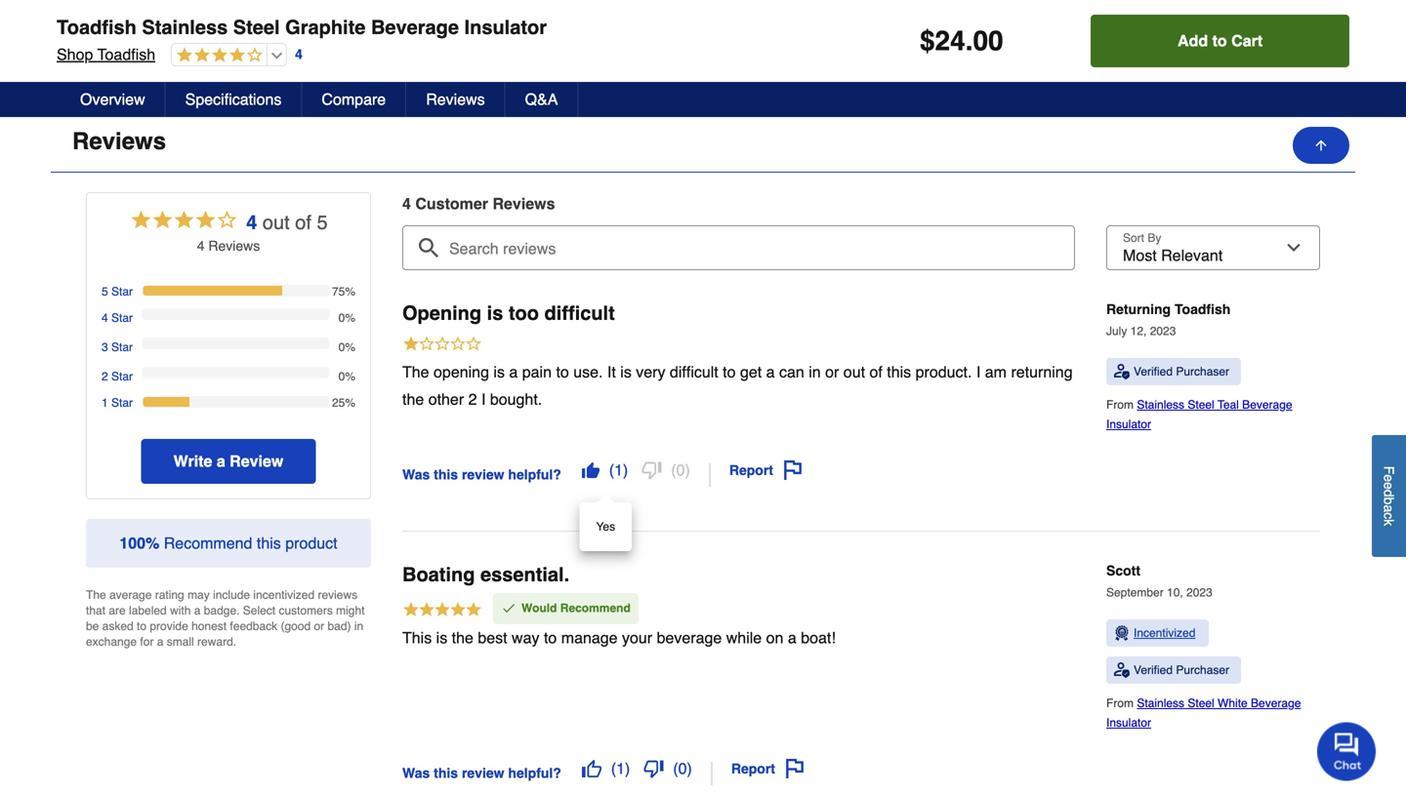 Task type: locate. For each thing, give the bounding box(es) containing it.
a up k
[[1381, 505, 1397, 513]]

2 right other
[[468, 391, 477, 409]]

0 horizontal spatial recommend
[[164, 535, 252, 553]]

flag image for boating essential.
[[785, 760, 805, 779]]

incentivized
[[253, 589, 315, 603]]

verified purchaser icon image down the july
[[1114, 364, 1130, 380]]

toadfish for shop
[[97, 45, 155, 63]]

the down 1 star image
[[402, 363, 429, 381]]

0 horizontal spatial in
[[354, 620, 363, 634]]

to left the get
[[723, 363, 736, 381]]

1 vertical spatial helpful?
[[508, 766, 561, 782]]

1 horizontal spatial s
[[546, 195, 555, 213]]

1 vertical spatial report button
[[724, 753, 811, 786]]

0 vertical spatial was this review helpful?
[[402, 467, 561, 483]]

this is the best way to manage your beverage while on a boat!
[[402, 629, 836, 647]]

1 was this review helpful? from the top
[[402, 467, 561, 483]]

or right can
[[825, 363, 839, 381]]

other
[[428, 391, 464, 409]]

difficult right "very"
[[670, 363, 718, 381]]

star for 5 star
[[111, 285, 133, 299]]

00
[[973, 25, 1004, 57]]

steel inside stainless steel white beverage insulator
[[1188, 697, 1215, 711]]

0 vertical spatial verified purchaser
[[1134, 365, 1230, 379]]

0 vertical spatial compare
[[72, 51, 174, 78]]

1 vertical spatial 1
[[614, 462, 623, 480]]

0 vertical spatial the
[[402, 391, 424, 409]]

product.
[[916, 363, 972, 381]]

0 vertical spatial 0
[[676, 462, 685, 480]]

2 vertical spatial toadfish
[[1175, 302, 1231, 318]]

returning
[[1011, 363, 1073, 381]]

star right 3
[[111, 341, 133, 355]]

0% for 3 star
[[339, 341, 355, 355]]

0 vertical spatial out
[[263, 212, 290, 234]]

would recommend
[[521, 602, 631, 616]]

0 right filled icons
[[676, 462, 685, 480]]

helpful? for essential.
[[508, 766, 561, 782]]

4 star
[[102, 312, 133, 325]]

stainless inside stainless steel white beverage insulator
[[1137, 697, 1185, 711]]

0 vertical spatial 5
[[317, 212, 328, 234]]

2 inside the opening is a pain to use. it is very difficult to get a can in or out of this product. i am returning the other 2 i bought.
[[468, 391, 477, 409]]

1 vertical spatial beverage
[[1242, 399, 1292, 412]]

2 vertical spatial insulator
[[1106, 717, 1151, 731]]

to
[[1212, 32, 1227, 50], [556, 363, 569, 381], [723, 363, 736, 381], [137, 620, 147, 634], [544, 629, 557, 647]]

1 vertical spatial from
[[1106, 697, 1137, 711]]

0 horizontal spatial 2023
[[1150, 325, 1176, 339]]

0 vertical spatial ( 1 )
[[609, 462, 628, 480]]

( 0 )
[[671, 462, 690, 480], [673, 760, 692, 778]]

recommend up manage
[[560, 602, 631, 616]]

is right it
[[620, 363, 632, 381]]

1 was from the top
[[402, 467, 430, 483]]

0 vertical spatial verified purchaser icon image
[[1114, 364, 1130, 380]]

a down may
[[194, 605, 201, 618]]

1 horizontal spatial the
[[402, 363, 429, 381]]

1 vertical spatial was this review helpful?
[[402, 766, 561, 782]]

1 vertical spatial insulator
[[1106, 418, 1151, 432]]

1 horizontal spatial compare
[[322, 90, 386, 108]]

in inside the average rating may include incentivized reviews that are labeled with a badge. select customers might be asked to provide honest feedback (good or bad) in exchange for a small reward.
[[354, 620, 363, 634]]

the up that
[[86, 589, 106, 603]]

returning toadfish july 12, 2023
[[1106, 302, 1231, 339]]

5 star from the top
[[111, 397, 133, 410]]

2023 right 10,
[[1187, 587, 1213, 600]]

1 helpful? from the top
[[508, 467, 561, 483]]

3 0% from the top
[[339, 370, 355, 384]]

review
[[493, 195, 546, 213], [208, 238, 253, 254], [230, 453, 284, 471]]

reviews left q&a
[[426, 90, 485, 108]]

12,
[[1131, 325, 1147, 339]]

0 vertical spatial thumb down image
[[642, 461, 661, 481]]

c
[[1381, 513, 1397, 520]]

am
[[985, 363, 1007, 381]]

1 vertical spatial purchaser
[[1176, 664, 1230, 678]]

)
[[623, 462, 628, 480], [685, 462, 690, 480], [625, 760, 630, 778], [687, 760, 692, 778]]

4 stars image up specifications
[[172, 47, 263, 65]]

stainless inside stainless steel teal beverage insulator
[[1137, 399, 1185, 412]]

( 1 ) right filled icons
[[609, 462, 628, 480]]

2 vertical spatial 1
[[616, 760, 625, 778]]

e up d
[[1381, 475, 1397, 482]]

1 horizontal spatial difficult
[[670, 363, 718, 381]]

%
[[146, 535, 159, 553]]

0% for 4 star
[[339, 312, 355, 325]]

insulator down 12,
[[1106, 418, 1151, 432]]

scott
[[1106, 564, 1141, 579]]

thumb down image right filled icons
[[642, 461, 661, 481]]

recommend
[[164, 535, 252, 553], [560, 602, 631, 616]]

e
[[1381, 475, 1397, 482], [1381, 482, 1397, 490]]

this
[[887, 363, 911, 381], [434, 467, 458, 483], [257, 535, 281, 553], [434, 766, 458, 782]]

1 0% from the top
[[339, 312, 355, 325]]

1 verified from the top
[[1134, 365, 1173, 379]]

1 horizontal spatial 5
[[317, 212, 328, 234]]

(good
[[281, 620, 311, 634]]

4 star from the top
[[111, 370, 133, 384]]

0 vertical spatial toadfish
[[57, 16, 137, 39]]

is up bought.
[[494, 363, 505, 381]]

insulator inside stainless steel teal beverage insulator
[[1106, 418, 1151, 432]]

add
[[1178, 32, 1208, 50]]

( 0 ) right thumb up icon
[[673, 760, 692, 778]]

to right the add
[[1212, 32, 1227, 50]]

in down might
[[354, 620, 363, 634]]

compare up overview at the left top
[[72, 51, 174, 78]]

4
[[295, 47, 303, 62], [402, 195, 411, 213], [246, 212, 257, 234], [197, 238, 205, 254], [102, 312, 108, 325]]

toadfish right returning
[[1175, 302, 1231, 318]]

very
[[636, 363, 665, 381]]

( 0 ) right filled icons
[[671, 462, 690, 480]]

0% for 2 star
[[339, 370, 355, 384]]

steel left teal
[[1188, 399, 1215, 412]]

1 star from the top
[[111, 285, 133, 299]]

0 horizontal spatial the
[[402, 391, 424, 409]]

0 vertical spatial verified
[[1134, 365, 1173, 379]]

0 right thumb up icon
[[678, 760, 687, 778]]

helpful? left thumb up icon
[[508, 766, 561, 782]]

it
[[607, 363, 616, 381]]

( 1 ) right thumb up icon
[[611, 760, 630, 778]]

0 vertical spatial reviews
[[426, 90, 485, 108]]

star down 5 star
[[111, 312, 133, 325]]

the inside the opening is a pain to use. it is very difficult to get a can in or out of this product. i am returning the other 2 i bought.
[[402, 391, 424, 409]]

reviews down 'overview' 'button'
[[72, 128, 166, 155]]

1 from from the top
[[1106, 399, 1137, 412]]

1 for boating essential.
[[616, 760, 625, 778]]

0 horizontal spatial out
[[263, 212, 290, 234]]

verified down 12,
[[1134, 365, 1173, 379]]

your
[[622, 629, 652, 647]]

can
[[779, 363, 804, 381]]

in
[[809, 363, 821, 381], [354, 620, 363, 634]]

0 vertical spatial insulator
[[464, 16, 547, 39]]

1 vertical spatial was
[[402, 766, 430, 782]]

5
[[317, 212, 328, 234], [102, 285, 108, 299]]

that
[[86, 605, 105, 618]]

stainless steel white beverage insulator
[[1106, 697, 1301, 731]]

1 purchaser from the top
[[1176, 365, 1230, 379]]

0 vertical spatial review
[[493, 195, 546, 213]]

verified purchaser icon image
[[1114, 364, 1130, 380], [1114, 663, 1130, 679]]

0 vertical spatial report button
[[722, 454, 810, 487]]

from for stainless steel teal beverage insulator
[[1106, 399, 1137, 412]]

1 horizontal spatial the
[[452, 629, 474, 647]]

0 vertical spatial 2023
[[1150, 325, 1176, 339]]

steel inside stainless steel teal beverage insulator
[[1188, 399, 1215, 412]]

the left other
[[402, 391, 424, 409]]

1 vertical spatial flag image
[[785, 760, 805, 779]]

( 1 )
[[609, 462, 628, 480], [611, 760, 630, 778]]

2 star from the top
[[111, 312, 133, 325]]

25%
[[332, 397, 355, 410]]

2 up 1 star
[[102, 370, 108, 384]]

1 horizontal spatial reviews
[[426, 90, 485, 108]]

0%
[[339, 312, 355, 325], [339, 341, 355, 355], [339, 370, 355, 384]]

a right write
[[217, 453, 225, 471]]

from for stainless steel white beverage insulator
[[1106, 697, 1137, 711]]

0 vertical spatial from
[[1106, 399, 1137, 412]]

i
[[976, 363, 981, 381], [481, 391, 486, 409]]

stainless up shop toadfish
[[142, 16, 228, 39]]

in inside the opening is a pain to use. it is very difficult to get a can in or out of this product. i am returning the other 2 i bought.
[[809, 363, 821, 381]]

out inside the opening is a pain to use. it is very difficult to get a can in or out of this product. i am returning the other 2 i bought.
[[844, 363, 865, 381]]

toadfish up shop toadfish
[[57, 16, 137, 39]]

( 1 ) for boating essential.
[[611, 760, 630, 778]]

4 stars image
[[172, 47, 263, 65], [129, 208, 239, 236]]

the opening is a pain to use. it is very difficult to get a can in or out of this product. i am returning the other 2 i bought.
[[402, 363, 1073, 409]]

1 horizontal spatial 2023
[[1187, 587, 1213, 600]]

0 vertical spatial 2
[[102, 370, 108, 384]]

helpful? left filled icons
[[508, 467, 561, 483]]

i left am
[[976, 363, 981, 381]]

$ 24 . 00
[[920, 25, 1004, 57]]

stainless for stainless steel teal beverage insulator
[[1137, 399, 1185, 412]]

2 vertical spatial review
[[230, 453, 284, 471]]

2 was this review helpful? from the top
[[402, 766, 561, 782]]

the left best
[[452, 629, 474, 647]]

report button for boating essential.
[[724, 753, 811, 786]]

0 horizontal spatial the
[[86, 589, 106, 603]]

1 vertical spatial reviews
[[72, 128, 166, 155]]

1 vertical spatial thumb down image
[[644, 760, 663, 779]]

star up "4 star"
[[111, 285, 133, 299]]

toadfish up overview at the left top
[[97, 45, 155, 63]]

2 0% from the top
[[339, 341, 355, 355]]

thumb down image right thumb up icon
[[644, 760, 663, 779]]

in right can
[[809, 363, 821, 381]]

1 vertical spatial of
[[870, 363, 883, 381]]

was this review helpful? for is
[[402, 467, 561, 483]]

verified purchaser icon image down incentivised review icon
[[1114, 663, 1130, 679]]

3
[[102, 341, 108, 355]]

beverage inside stainless steel white beverage insulator
[[1251, 697, 1301, 711]]

0 vertical spatial was
[[402, 467, 430, 483]]

2023 right 12,
[[1150, 325, 1176, 339]]

0 vertical spatial 0%
[[339, 312, 355, 325]]

star
[[111, 285, 133, 299], [111, 312, 133, 325], [111, 341, 133, 355], [111, 370, 133, 384], [111, 397, 133, 410]]

stainless left teal
[[1137, 399, 1185, 412]]

star down the 2 star
[[111, 397, 133, 410]]

report for opening is too difficult
[[729, 463, 773, 479]]

4 stars image up 5 star
[[129, 208, 239, 236]]

verified
[[1134, 365, 1173, 379], [1134, 664, 1173, 678]]

2 verified from the top
[[1134, 664, 1173, 678]]

thumb down image for opening is too difficult
[[642, 461, 661, 481]]

1 vertical spatial the
[[86, 589, 106, 603]]

1 vertical spatial or
[[314, 620, 324, 634]]

insulator for stainless steel white beverage insulator
[[1106, 717, 1151, 731]]

4 for out
[[246, 212, 257, 234]]

compare down graphite
[[322, 90, 386, 108]]

review for customer
[[493, 195, 546, 213]]

1 review from the top
[[462, 467, 504, 483]]

2023 inside scott september 10, 2023
[[1187, 587, 1213, 600]]

f
[[1381, 466, 1397, 475]]

1 vertical spatial verified purchaser
[[1134, 664, 1230, 678]]

1 verified purchaser from the top
[[1134, 365, 1230, 379]]

2 purchaser from the top
[[1176, 664, 1230, 678]]

flag image
[[783, 461, 803, 481], [785, 760, 805, 779]]

beverage inside stainless steel teal beverage insulator
[[1242, 399, 1292, 412]]

recommend up may
[[164, 535, 252, 553]]

1 vertical spatial in
[[354, 620, 363, 634]]

0
[[676, 462, 685, 480], [678, 760, 687, 778]]

1 vertical spatial i
[[481, 391, 486, 409]]

july
[[1106, 325, 1127, 339]]

opening
[[434, 363, 489, 381]]

cart
[[1232, 32, 1263, 50]]

scott september 10, 2023
[[1106, 564, 1213, 600]]

the for the opening is a pain to use. it is very difficult to get a can in or out of this product. i am returning the other 2 i bought.
[[402, 363, 429, 381]]

1 vertical spatial review
[[208, 238, 253, 254]]

steel left graphite
[[233, 16, 280, 39]]

2 helpful? from the top
[[508, 766, 561, 782]]

0 vertical spatial flag image
[[783, 461, 803, 481]]

1 vertical spatial out
[[844, 363, 865, 381]]

steel left white
[[1188, 697, 1215, 711]]

the inside the average rating may include incentivized reviews that are labeled with a badge. select customers might be asked to provide honest feedback (good or bad) in exchange for a small reward.
[[86, 589, 106, 603]]

of
[[295, 212, 311, 234], [870, 363, 883, 381]]

or
[[825, 363, 839, 381], [314, 620, 324, 634]]

2 vertical spatial steel
[[1188, 697, 1215, 711]]

review inside the 4 out of 5 4 review s
[[208, 238, 253, 254]]

or inside the opening is a pain to use. it is very difficult to get a can in or out of this product. i am returning the other 2 i bought.
[[825, 363, 839, 381]]

0 vertical spatial the
[[402, 363, 429, 381]]

to right way
[[544, 629, 557, 647]]

0 vertical spatial of
[[295, 212, 311, 234]]

1 horizontal spatial i
[[976, 363, 981, 381]]

insulator inside stainless steel white beverage insulator
[[1106, 717, 1151, 731]]

beverage for stainless steel white beverage insulator
[[1251, 697, 1301, 711]]

1 vertical spatial steel
[[1188, 399, 1215, 412]]

verified purchaser
[[1134, 365, 1230, 379], [1134, 664, 1230, 678]]

1 vertical spatial difficult
[[670, 363, 718, 381]]

purchaser up teal
[[1176, 365, 1230, 379]]

1 vertical spatial 2023
[[1187, 587, 1213, 600]]

2 review from the top
[[462, 766, 504, 782]]

steel for stainless steel white beverage insulator
[[1188, 697, 1215, 711]]

this
[[402, 629, 432, 647]]

shop
[[57, 45, 93, 63]]

a right for
[[157, 636, 163, 650]]

1 right filled icons
[[614, 462, 623, 480]]

(
[[609, 462, 614, 480], [671, 462, 676, 480], [611, 760, 616, 778], [673, 760, 678, 778]]

0 vertical spatial ( 0 )
[[671, 462, 690, 480]]

report
[[729, 463, 773, 479], [731, 762, 775, 777]]

0 horizontal spatial difficult
[[544, 302, 615, 325]]

1 vertical spatial compare
[[322, 90, 386, 108]]

purchaser up stainless steel white beverage insulator link
[[1176, 664, 1230, 678]]

1 horizontal spatial of
[[870, 363, 883, 381]]

to up for
[[137, 620, 147, 634]]

star for 2 star
[[111, 370, 133, 384]]

review inside button
[[230, 453, 284, 471]]

1 vertical spatial 4 stars image
[[129, 208, 239, 236]]

to inside button
[[1212, 32, 1227, 50]]

of inside the 4 out of 5 4 review s
[[295, 212, 311, 234]]

1 verified purchaser icon image from the top
[[1114, 364, 1130, 380]]

helpful? for is
[[508, 467, 561, 483]]

beverage right teal
[[1242, 399, 1292, 412]]

0 vertical spatial beverage
[[371, 16, 459, 39]]

5 star
[[102, 285, 133, 299]]

difficult
[[544, 302, 615, 325], [670, 363, 718, 381]]

10,
[[1167, 587, 1183, 600]]

0 vertical spatial or
[[825, 363, 839, 381]]

compare
[[72, 51, 174, 78], [322, 90, 386, 108]]

labeled
[[129, 605, 167, 618]]

beverage right graphite
[[371, 16, 459, 39]]

yes
[[596, 520, 615, 534]]

add to cart button
[[1091, 15, 1350, 67]]

1 down the 2 star
[[102, 397, 108, 410]]

of inside the opening is a pain to use. it is very difficult to get a can in or out of this product. i am returning the other 2 i bought.
[[870, 363, 883, 381]]

stainless down incentivized
[[1137, 697, 1185, 711]]

small
[[167, 636, 194, 650]]

is right this
[[436, 629, 447, 647]]

0 vertical spatial in
[[809, 363, 821, 381]]

star up 1 star
[[111, 370, 133, 384]]

1 vertical spatial stainless
[[1137, 399, 1185, 412]]

steel
[[233, 16, 280, 39], [1188, 399, 1215, 412], [1188, 697, 1215, 711]]

be
[[86, 620, 99, 634]]

1 right thumb up icon
[[616, 760, 625, 778]]

0 vertical spatial purchaser
[[1176, 365, 1230, 379]]

too
[[509, 302, 539, 325]]

or left bad)
[[314, 620, 324, 634]]

write a review
[[174, 453, 284, 471]]

reviews
[[318, 589, 358, 603]]

the inside the opening is a pain to use. it is very difficult to get a can in or out of this product. i am returning the other 2 i bought.
[[402, 363, 429, 381]]

toadfish
[[57, 16, 137, 39], [97, 45, 155, 63], [1175, 302, 1231, 318]]

i left bought.
[[481, 391, 486, 409]]

insulator up q&a
[[464, 16, 547, 39]]

out inside the 4 out of 5 4 review s
[[263, 212, 290, 234]]

0 horizontal spatial s
[[253, 238, 260, 254]]

verified down incentivized
[[1134, 664, 1173, 678]]

insulator down incentivised review icon
[[1106, 717, 1151, 731]]

1
[[102, 397, 108, 410], [614, 462, 623, 480], [616, 760, 625, 778]]

2 e from the top
[[1381, 482, 1397, 490]]

0 vertical spatial report
[[729, 463, 773, 479]]

2 was from the top
[[402, 766, 430, 782]]

1 horizontal spatial in
[[809, 363, 821, 381]]

a right on
[[788, 629, 797, 647]]

1 vertical spatial 5
[[102, 285, 108, 299]]

stainless
[[142, 16, 228, 39], [1137, 399, 1185, 412], [1137, 697, 1185, 711]]

thumb down image
[[642, 461, 661, 481], [644, 760, 663, 779]]

difficult right too
[[544, 302, 615, 325]]

beverage right white
[[1251, 697, 1301, 711]]

from down the july
[[1106, 399, 1137, 412]]

verified purchaser down incentivized
[[1134, 664, 1230, 678]]

1 vertical spatial ( 0 )
[[673, 760, 692, 778]]

verified purchaser up stainless steel teal beverage insulator link
[[1134, 365, 1230, 379]]

e up b
[[1381, 482, 1397, 490]]

3 star from the top
[[111, 341, 133, 355]]

badge.
[[204, 605, 240, 618]]

toadfish inside returning toadfish july 12, 2023
[[1175, 302, 1231, 318]]

was this review helpful?
[[402, 467, 561, 483], [402, 766, 561, 782]]

include
[[213, 589, 250, 603]]

1 vertical spatial s
[[253, 238, 260, 254]]

review for essential.
[[462, 766, 504, 782]]

1 vertical spatial review
[[462, 766, 504, 782]]

0 horizontal spatial or
[[314, 620, 324, 634]]

are
[[109, 605, 126, 618]]

2 from from the top
[[1106, 697, 1137, 711]]

might
[[336, 605, 365, 618]]

essential.
[[480, 564, 569, 587]]

24
[[935, 25, 965, 57]]

graphite
[[285, 16, 366, 39]]

from down incentivised review icon
[[1106, 697, 1137, 711]]

2 vertical spatial stainless
[[1137, 697, 1185, 711]]



Task type: vqa. For each thing, say whether or not it's contained in the screenshot.
for on the left bottom
yes



Task type: describe. For each thing, give the bounding box(es) containing it.
0 for opening is too difficult
[[676, 462, 685, 480]]

provide
[[150, 620, 188, 634]]

filled icons image
[[582, 462, 599, 480]]

feedback
[[230, 620, 277, 634]]

a inside button
[[1381, 505, 1397, 513]]

0 horizontal spatial 2
[[102, 370, 108, 384]]

to inside the average rating may include incentivized reviews that are labeled with a badge. select customers might be asked to provide honest feedback (good or bad) in exchange for a small reward.
[[137, 620, 147, 634]]

chevron down image
[[1314, 55, 1334, 74]]

0 vertical spatial steel
[[233, 16, 280, 39]]

0 horizontal spatial reviews
[[72, 128, 166, 155]]

or inside the average rating may include incentivized reviews that are labeled with a badge. select customers might be asked to provide honest feedback (good or bad) in exchange for a small reward.
[[314, 620, 324, 634]]

best
[[478, 629, 507, 647]]

a right the get
[[766, 363, 775, 381]]

would
[[521, 602, 557, 616]]

thumb up image
[[582, 760, 601, 779]]

report button for opening is too difficult
[[722, 454, 810, 487]]

0 horizontal spatial 5
[[102, 285, 108, 299]]

bad)
[[328, 620, 351, 634]]

opening is too difficult
[[402, 302, 615, 325]]

f e e d b a c k
[[1381, 466, 1397, 526]]

chat invite button image
[[1317, 722, 1377, 782]]

get
[[740, 363, 762, 381]]

opening
[[402, 302, 482, 325]]

( 0 ) for boating essential.
[[673, 760, 692, 778]]

1 horizontal spatial recommend
[[560, 602, 631, 616]]

specifications button
[[166, 82, 302, 117]]

is left too
[[487, 302, 503, 325]]

2 verified purchaser from the top
[[1134, 664, 1230, 678]]

4 for star
[[102, 312, 108, 325]]

.
[[965, 25, 973, 57]]

for
[[140, 636, 154, 650]]

boating essential.
[[402, 564, 569, 587]]

0 horizontal spatial i
[[481, 391, 486, 409]]

0 for boating essential.
[[678, 760, 687, 778]]

white
[[1218, 697, 1248, 711]]

september
[[1106, 587, 1164, 600]]

use.
[[573, 363, 603, 381]]

0 vertical spatial stainless
[[142, 16, 228, 39]]

0 vertical spatial recommend
[[164, 535, 252, 553]]

( 1 ) for opening is too difficult
[[609, 462, 628, 480]]

5 stars image
[[402, 601, 482, 622]]

chevron up image
[[1314, 132, 1334, 152]]

incentivized
[[1134, 627, 1196, 641]]

toadfish stainless steel graphite beverage insulator
[[57, 16, 547, 39]]

exchange
[[86, 636, 137, 650]]

overview button
[[61, 82, 166, 117]]

b
[[1381, 498, 1397, 505]]

way
[[512, 629, 540, 647]]

flag image for opening is too difficult
[[783, 461, 803, 481]]

review for a
[[230, 453, 284, 471]]

boat!
[[801, 629, 836, 647]]

overview
[[80, 90, 145, 108]]

the average rating may include incentivized reviews that are labeled with a badge. select customers might be asked to provide honest feedback (good or bad) in exchange for a small reward.
[[86, 589, 365, 650]]

3 star
[[102, 341, 133, 355]]

to left use.
[[556, 363, 569, 381]]

arrow up image
[[1313, 138, 1329, 153]]

1 vertical spatial the
[[452, 629, 474, 647]]

add to cart
[[1178, 32, 1263, 50]]

while
[[726, 629, 762, 647]]

product
[[285, 535, 337, 553]]

4 for customer
[[402, 195, 411, 213]]

bought.
[[490, 391, 542, 409]]

on
[[766, 629, 784, 647]]

a inside button
[[217, 453, 225, 471]]

may
[[188, 589, 210, 603]]

stainless steel teal beverage insulator
[[1106, 399, 1292, 432]]

1 star image
[[402, 335, 482, 356]]

100 % recommend this product
[[120, 535, 337, 553]]

select
[[243, 605, 276, 618]]

incentivised review icon image
[[1114, 626, 1130, 642]]

beverage
[[657, 629, 722, 647]]

2023 inside returning toadfish july 12, 2023
[[1150, 325, 1176, 339]]

0 vertical spatial 1
[[102, 397, 108, 410]]

the for the average rating may include incentivized reviews that are labeled with a badge. select customers might be asked to provide honest feedback (good or bad) in exchange for a small reward.
[[86, 589, 106, 603]]

f e e d b a c k button
[[1372, 435, 1406, 557]]

2 verified purchaser icon image from the top
[[1114, 663, 1130, 679]]

boating
[[402, 564, 475, 587]]

stainless steel teal beverage insulator link
[[1106, 399, 1292, 432]]

s inside the 4 out of 5 4 review s
[[253, 238, 260, 254]]

returning
[[1106, 302, 1171, 318]]

insulator for stainless steel teal beverage insulator
[[1106, 418, 1151, 432]]

write
[[174, 453, 212, 471]]

( 0 ) for opening is too difficult
[[671, 462, 690, 480]]

was for boating essential.
[[402, 766, 430, 782]]

honest
[[191, 620, 227, 634]]

2 star
[[102, 370, 133, 384]]

teal
[[1218, 399, 1239, 412]]

star for 3 star
[[111, 341, 133, 355]]

asked
[[102, 620, 133, 634]]

steel for stainless steel teal beverage insulator
[[1188, 399, 1215, 412]]

1 for opening is too difficult
[[614, 462, 623, 480]]

0 horizontal spatial compare
[[72, 51, 174, 78]]

75%
[[332, 285, 355, 299]]

checkmark image
[[501, 601, 517, 617]]

reward.
[[197, 636, 236, 650]]

5 inside the 4 out of 5 4 review s
[[317, 212, 328, 234]]

4 customer review s
[[402, 195, 555, 213]]

stainless for stainless steel white beverage insulator
[[1137, 697, 1185, 711]]

manage
[[561, 629, 618, 647]]

review for is
[[462, 467, 504, 483]]

shop toadfish
[[57, 45, 155, 63]]

this inside the opening is a pain to use. it is very difficult to get a can in or out of this product. i am returning the other 2 i bought.
[[887, 363, 911, 381]]

star for 1 star
[[111, 397, 133, 410]]

star for 4 star
[[111, 312, 133, 325]]

q&a
[[525, 90, 558, 108]]

0 vertical spatial difficult
[[544, 302, 615, 325]]

0 vertical spatial s
[[546, 195, 555, 213]]

$
[[920, 25, 935, 57]]

customers
[[279, 605, 333, 618]]

stainless steel white beverage insulator link
[[1106, 697, 1301, 731]]

beverage for stainless steel teal beverage insulator
[[1242, 399, 1292, 412]]

customer
[[415, 195, 488, 213]]

a left pain at the left
[[509, 363, 518, 381]]

1 e from the top
[[1381, 475, 1397, 482]]

thumb down image for boating essential.
[[644, 760, 663, 779]]

1 star
[[102, 397, 133, 410]]

rating
[[155, 589, 184, 603]]

d
[[1381, 490, 1397, 498]]

k
[[1381, 520, 1397, 526]]

was for opening is too difficult
[[402, 467, 430, 483]]

Search reviews text field
[[410, 226, 1067, 259]]

pain
[[522, 363, 552, 381]]

toadfish for returning
[[1175, 302, 1231, 318]]

was this review helpful? for essential.
[[402, 766, 561, 782]]

0 vertical spatial i
[[976, 363, 981, 381]]

q&a button
[[506, 82, 579, 117]]

with
[[170, 605, 191, 618]]

report for boating essential.
[[731, 762, 775, 777]]

difficult inside the opening is a pain to use. it is very difficult to get a can in or out of this product. i am returning the other 2 i bought.
[[670, 363, 718, 381]]

0 vertical spatial 4 stars image
[[172, 47, 263, 65]]



